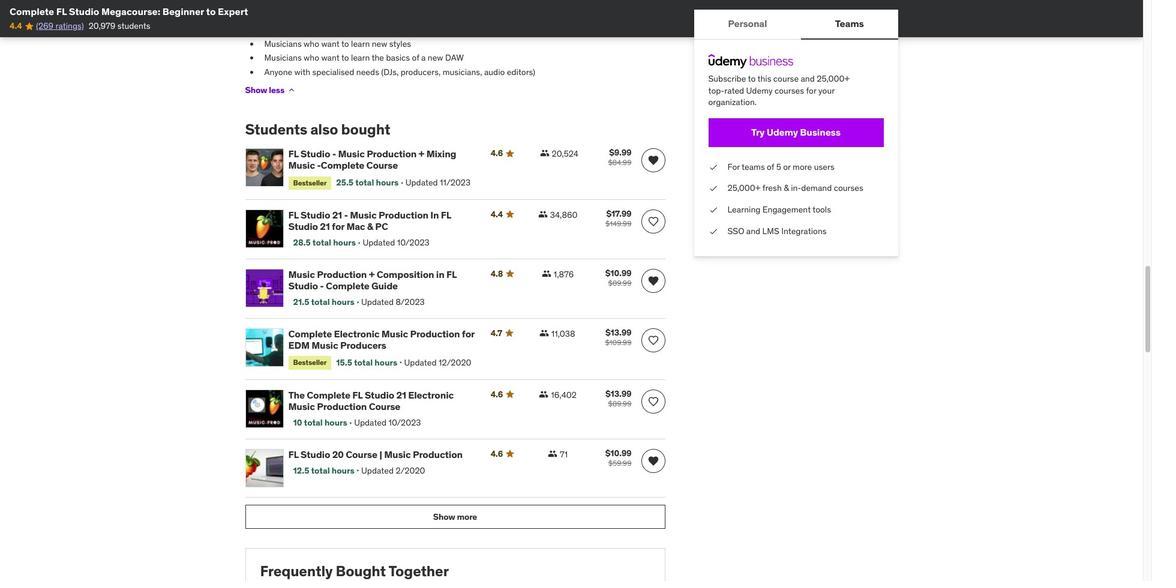 Task type: describe. For each thing, give the bounding box(es) containing it.
anyone who wants to learn to create music - no experience needed! musicians who want to learn new styles musicians who want to learn the basics of a new daw anyone with specialised needs (djs, producers, musicians, audio editors)
[[264, 24, 536, 77]]

+ inside fl studio - music production + mixing music -complete course
[[419, 148, 425, 160]]

electronic inside the complete fl studio 21 electronic music production course
[[408, 389, 454, 401]]

wishlist image for fl studio - music production + mixing music -complete course
[[648, 154, 660, 166]]

2/2020
[[396, 465, 425, 476]]

the
[[288, 389, 305, 401]]

studio up ratings)
[[69, 5, 99, 17]]

fl studio - music production + mixing music -complete course link
[[288, 148, 477, 171]]

$10.99 for fl studio 20 course | music production
[[606, 448, 632, 458]]

$17.99 $149.99
[[606, 208, 632, 228]]

2 want from the top
[[321, 52, 340, 63]]

producers,
[[401, 67, 441, 77]]

2 vertical spatial learn
[[351, 52, 370, 63]]

beginner
[[163, 5, 204, 17]]

show less
[[245, 85, 285, 95]]

- down students also bought
[[317, 159, 321, 171]]

for
[[728, 161, 740, 172]]

demand
[[802, 183, 832, 194]]

updated for fl
[[361, 297, 394, 308]]

more inside button
[[457, 511, 477, 522]]

10/2023 for production
[[397, 237, 430, 248]]

wishlist image for the complete fl studio 21 electronic music production course
[[648, 395, 660, 407]]

studio up 28.5 total hours
[[301, 209, 330, 221]]

no
[[432, 24, 442, 35]]

total for +
[[311, 297, 330, 308]]

fl studio 20 course | music production
[[288, 448, 463, 460]]

music right |
[[384, 448, 411, 460]]

try udemy business link
[[709, 118, 884, 147]]

fl up 28.5
[[288, 209, 299, 221]]

21.5
[[293, 297, 309, 308]]

less
[[269, 85, 285, 95]]

production inside fl studio 21 - music production in fl studio 21 for mac & pc
[[379, 209, 429, 221]]

$89.99 for electronic
[[608, 399, 632, 408]]

course
[[774, 73, 799, 84]]

total right "25.5"
[[356, 177, 374, 188]]

28.5
[[293, 237, 311, 248]]

12.5
[[293, 465, 309, 476]]

20
[[332, 448, 344, 460]]

0 vertical spatial who
[[295, 24, 310, 35]]

audio
[[484, 67, 505, 77]]

frequently
[[260, 562, 333, 581]]

21.5 total hours
[[293, 297, 355, 308]]

in
[[436, 268, 445, 280]]

hours for course
[[332, 465, 355, 476]]

total for 21
[[313, 237, 331, 248]]

xsmall image left "for"
[[709, 161, 718, 173]]

updated 10/2023 for music
[[363, 237, 430, 248]]

1 horizontal spatial 21
[[332, 209, 342, 221]]

- inside anyone who wants to learn to create music - no experience needed! musicians who want to learn new styles musicians who want to learn the basics of a new daw anyone with specialised needs (djs, producers, musicians, audio editors)
[[427, 24, 430, 35]]

updated 10/2023 for 21
[[354, 417, 421, 428]]

tab list containing personal
[[694, 10, 899, 40]]

$13.99 for the complete fl studio 21 electronic music production course
[[606, 388, 632, 399]]

production up 2/2020
[[413, 448, 463, 460]]

(djs,
[[381, 67, 399, 77]]

25,000+ fresh & in-demand courses
[[728, 183, 864, 194]]

music inside fl studio 21 - music production in fl studio 21 for mac & pc
[[350, 209, 377, 221]]

course inside fl studio - music production + mixing music -complete course
[[367, 159, 398, 171]]

music down students also bought
[[288, 159, 315, 171]]

0 horizontal spatial and
[[747, 225, 761, 236]]

try
[[752, 126, 765, 138]]

25.5 total hours
[[336, 177, 399, 188]]

students also bought
[[245, 120, 390, 139]]

fl inside the complete fl studio 21 electronic music production course
[[353, 389, 363, 401]]

|
[[380, 448, 382, 460]]

16,402
[[551, 389, 577, 400]]

2 musicians from the top
[[264, 52, 302, 63]]

with
[[295, 67, 310, 77]]

$9.99 $84.99
[[608, 147, 632, 167]]

$9.99
[[610, 147, 632, 158]]

for inside fl studio 21 - music production in fl studio 21 for mac & pc
[[332, 220, 345, 232]]

10 total hours
[[293, 417, 348, 428]]

updated for electronic
[[354, 417, 387, 428]]

studio inside fl studio - music production + mixing music -complete course
[[301, 148, 330, 160]]

courses inside "subscribe to this course and 25,000+ top‑rated udemy courses for your organization."
[[775, 85, 805, 96]]

5
[[777, 161, 782, 172]]

8/2023
[[396, 297, 425, 308]]

2 vertical spatial course
[[346, 448, 378, 460]]

learning engagement tools
[[728, 204, 832, 215]]

hours for composition
[[332, 297, 355, 308]]

wishlist image for music production + composition in fl studio - complete guide
[[648, 275, 660, 287]]

(269
[[36, 21, 54, 31]]

4.8
[[491, 268, 503, 279]]

0 horizontal spatial 21
[[320, 220, 330, 232]]

lms
[[763, 225, 780, 236]]

hours for -
[[333, 237, 356, 248]]

$109.99
[[605, 338, 632, 347]]

total down producers
[[354, 357, 373, 368]]

sso
[[728, 225, 745, 236]]

15.5
[[336, 357, 352, 368]]

ratings)
[[56, 21, 84, 31]]

daw
[[445, 52, 464, 63]]

4.7
[[491, 328, 503, 339]]

guide
[[372, 280, 398, 292]]

bestseller for fl studio - music production + mixing music -complete course
[[293, 178, 327, 187]]

1 vertical spatial 4.4
[[491, 209, 503, 220]]

1 horizontal spatial of
[[767, 161, 775, 172]]

electronic inside complete electronic music production for edm music producers
[[334, 328, 380, 340]]

complete inside music production + composition in fl studio - complete guide
[[326, 280, 370, 292]]

wishlist image for complete electronic music production for edm music producers
[[648, 334, 660, 346]]

updated 11/2023
[[406, 177, 471, 188]]

musicians,
[[443, 67, 482, 77]]

users
[[815, 161, 835, 172]]

0 vertical spatial 4.4
[[10, 21, 22, 31]]

business
[[801, 126, 841, 138]]

xsmall image inside show less button
[[287, 85, 297, 95]]

11,038
[[552, 328, 576, 339]]

show for show less
[[245, 85, 267, 95]]

- inside music production + composition in fl studio - complete guide
[[320, 280, 324, 292]]

$13.99 for complete electronic music production for edm music producers
[[606, 327, 632, 338]]

1 vertical spatial who
[[304, 38, 319, 49]]

together
[[389, 562, 449, 581]]

1 musicians from the top
[[264, 38, 302, 49]]

for inside complete electronic music production for edm music producers
[[462, 328, 475, 340]]

udemy inside "subscribe to this course and 25,000+ top‑rated udemy courses for your organization."
[[747, 85, 773, 96]]

fl studio 20 course | music production link
[[288, 448, 477, 460]]

$13.99 $89.99
[[606, 388, 632, 408]]

of inside anyone who wants to learn to create music - no experience needed! musicians who want to learn new styles musicians who want to learn the basics of a new daw anyone with specialised needs (djs, producers, musicians, audio editors)
[[412, 52, 419, 63]]

12/2020
[[439, 357, 472, 368]]

10/2023 for electronic
[[389, 417, 421, 428]]

music inside the complete fl studio 21 electronic music production course
[[288, 400, 315, 412]]

xsmall image for 1,876
[[542, 269, 552, 279]]

+ inside music production + composition in fl studio - complete guide
[[369, 268, 375, 280]]

- down also
[[332, 148, 336, 160]]

updated left 12/2020
[[404, 357, 437, 368]]

fl studio 21 - music production in fl studio 21 for mac & pc
[[288, 209, 451, 232]]

personal
[[728, 18, 768, 30]]

show more
[[433, 511, 477, 522]]

$59.99
[[609, 458, 632, 467]]

updated 2/2020
[[361, 465, 425, 476]]

1 horizontal spatial courses
[[834, 183, 864, 194]]

composition
[[377, 268, 434, 280]]

tools
[[813, 204, 832, 215]]

your
[[819, 85, 835, 96]]

bestseller for complete electronic music production for edm music producers
[[293, 358, 327, 367]]

complete fl studio megacourse: beginner to expert
[[10, 5, 248, 17]]

music inside music production + composition in fl studio - complete guide
[[288, 268, 315, 280]]



Task type: vqa. For each thing, say whether or not it's contained in the screenshot.
Code:
no



Task type: locate. For each thing, give the bounding box(es) containing it.
0 vertical spatial show
[[245, 85, 267, 95]]

3 wishlist image from the top
[[648, 275, 660, 287]]

fl up (269 ratings)
[[56, 5, 67, 17]]

who
[[295, 24, 310, 35], [304, 38, 319, 49], [304, 52, 319, 63]]

71
[[560, 449, 568, 460]]

the
[[372, 52, 384, 63]]

1 vertical spatial and
[[747, 225, 761, 236]]

1 vertical spatial for
[[332, 220, 345, 232]]

1 vertical spatial $10.99
[[606, 448, 632, 458]]

-
[[427, 24, 430, 35], [332, 148, 336, 160], [317, 159, 321, 171], [344, 209, 348, 221], [320, 280, 324, 292]]

0 horizontal spatial +
[[369, 268, 375, 280]]

xsmall image left 20,524
[[540, 148, 550, 158]]

10/2023 up composition on the top left
[[397, 237, 430, 248]]

0 vertical spatial 10/2023
[[397, 237, 430, 248]]

1 vertical spatial 10/2023
[[389, 417, 421, 428]]

complete inside complete electronic music production for edm music producers
[[288, 328, 332, 340]]

0 vertical spatial 4.6
[[491, 148, 503, 159]]

in-
[[791, 183, 802, 194]]

0 horizontal spatial 25,000+
[[728, 183, 761, 194]]

& left in- on the top of page
[[784, 183, 789, 194]]

20,979
[[89, 21, 115, 31]]

bestseller left "25.5"
[[293, 178, 327, 187]]

- left no
[[427, 24, 430, 35]]

1 vertical spatial wishlist image
[[648, 395, 660, 407]]

courses down course
[[775, 85, 805, 96]]

0 horizontal spatial of
[[412, 52, 419, 63]]

producers
[[340, 339, 387, 351]]

show inside button
[[433, 511, 455, 522]]

frequently bought together
[[260, 562, 449, 581]]

show inside button
[[245, 85, 267, 95]]

2 vertical spatial wishlist image
[[648, 455, 660, 467]]

fl right in
[[447, 268, 457, 280]]

total for fl
[[304, 417, 323, 428]]

3 4.6 from the top
[[491, 448, 503, 459]]

fresh
[[763, 183, 782, 194]]

studio up 28.5
[[288, 220, 318, 232]]

1 $10.99 from the top
[[606, 268, 632, 279]]

xsmall image for 25,000+ fresh & in-demand courses
[[709, 183, 718, 195]]

complete
[[10, 5, 54, 17], [321, 159, 365, 171], [326, 280, 370, 292], [288, 328, 332, 340], [307, 389, 351, 401]]

2 vertical spatial for
[[462, 328, 475, 340]]

hours for studio
[[325, 417, 348, 428]]

1 horizontal spatial for
[[462, 328, 475, 340]]

& inside fl studio 21 - music production in fl studio 21 for mac & pc
[[367, 220, 373, 232]]

bestseller down "edm"
[[293, 358, 327, 367]]

xsmall image left 34,860
[[538, 209, 548, 219]]

hours down the 20
[[332, 465, 355, 476]]

1 vertical spatial &
[[367, 220, 373, 232]]

2 vertical spatial who
[[304, 52, 319, 63]]

udemy right try
[[767, 126, 799, 138]]

1 vertical spatial updated 10/2023
[[354, 417, 421, 428]]

xsmall image left "1,876"
[[542, 269, 552, 279]]

studio inside music production + composition in fl studio - complete guide
[[288, 280, 318, 292]]

$13.99
[[606, 327, 632, 338], [606, 388, 632, 399]]

1 vertical spatial musicians
[[264, 52, 302, 63]]

2 wishlist image from the top
[[648, 395, 660, 407]]

2 wishlist image from the top
[[648, 215, 660, 228]]

hours
[[376, 177, 399, 188], [333, 237, 356, 248], [332, 297, 355, 308], [375, 357, 398, 368], [325, 417, 348, 428], [332, 465, 355, 476]]

the complete fl studio 21 electronic music production course link
[[288, 389, 477, 412]]

music down 'bought'
[[338, 148, 365, 160]]

1 horizontal spatial new
[[428, 52, 443, 63]]

sso and lms integrations
[[728, 225, 827, 236]]

xsmall image for learning engagement tools
[[709, 204, 718, 216]]

1 horizontal spatial 4.4
[[491, 209, 503, 220]]

who up with
[[304, 52, 319, 63]]

music up 21.5
[[288, 268, 315, 280]]

course inside the complete fl studio 21 electronic music production course
[[369, 400, 401, 412]]

0 horizontal spatial for
[[332, 220, 345, 232]]

tab list
[[694, 10, 899, 40]]

2 $10.99 from the top
[[606, 448, 632, 458]]

course up 25.5 total hours
[[367, 159, 398, 171]]

0 vertical spatial learn
[[346, 24, 365, 35]]

1 wishlist image from the top
[[648, 334, 660, 346]]

0 vertical spatial new
[[372, 38, 388, 49]]

(269 ratings)
[[36, 21, 84, 31]]

0 vertical spatial updated 10/2023
[[363, 237, 430, 248]]

hours down fl studio - music production + mixing music -complete course "link" at the top of page
[[376, 177, 399, 188]]

production left the in
[[379, 209, 429, 221]]

0 vertical spatial electronic
[[334, 328, 380, 340]]

udemy down this
[[747, 85, 773, 96]]

production
[[367, 148, 417, 160], [379, 209, 429, 221], [317, 268, 367, 280], [410, 328, 460, 340], [317, 400, 367, 412], [413, 448, 463, 460]]

wishlist image
[[648, 154, 660, 166], [648, 215, 660, 228], [648, 275, 660, 287]]

0 horizontal spatial &
[[367, 220, 373, 232]]

complete down 21.5
[[288, 328, 332, 340]]

fl inside fl studio 20 course | music production link
[[288, 448, 299, 460]]

1 anyone from the top
[[264, 24, 293, 35]]

the complete fl studio 21 electronic music production course
[[288, 389, 454, 412]]

xsmall image left learning
[[709, 204, 718, 216]]

2 anyone from the top
[[264, 67, 293, 77]]

1 vertical spatial 25,000+
[[728, 183, 761, 194]]

10/2023 down the complete fl studio 21 electronic music production course link
[[389, 417, 421, 428]]

course left |
[[346, 448, 378, 460]]

25,000+ up your
[[817, 73, 850, 84]]

$13.99 inside $13.99 $109.99
[[606, 327, 632, 338]]

this
[[758, 73, 772, 84]]

4.4 left (269
[[10, 21, 22, 31]]

udemy inside 'link'
[[767, 126, 799, 138]]

0 vertical spatial $89.99
[[608, 279, 632, 288]]

1 vertical spatial electronic
[[408, 389, 454, 401]]

1 horizontal spatial more
[[793, 161, 813, 172]]

fl studio 21 - music production in fl studio 21 for mac & pc link
[[288, 209, 477, 233]]

2 $89.99 from the top
[[608, 399, 632, 408]]

xsmall image right less on the left
[[287, 85, 297, 95]]

0 vertical spatial $10.99
[[606, 268, 632, 279]]

complete inside fl studio - music production + mixing music -complete course
[[321, 159, 365, 171]]

updated down the complete fl studio 21 electronic music production course
[[354, 417, 387, 428]]

course
[[367, 159, 398, 171], [369, 400, 401, 412], [346, 448, 378, 460]]

4.4
[[10, 21, 22, 31], [491, 209, 503, 220]]

specialised
[[313, 67, 354, 77]]

total right 21.5
[[311, 297, 330, 308]]

needs
[[357, 67, 379, 77]]

1 vertical spatial more
[[457, 511, 477, 522]]

updated down 'pc'
[[363, 237, 395, 248]]

expert
[[218, 5, 248, 17]]

$17.99
[[607, 208, 632, 219]]

of left a
[[412, 52, 419, 63]]

1 horizontal spatial electronic
[[408, 389, 454, 401]]

xsmall image left 16,402
[[539, 389, 549, 399]]

show for show more
[[433, 511, 455, 522]]

studio up 12.5 total hours
[[301, 448, 330, 460]]

fl inside fl studio - music production + mixing music -complete course
[[288, 148, 299, 160]]

mac
[[347, 220, 365, 232]]

total right 10
[[304, 417, 323, 428]]

0 horizontal spatial new
[[372, 38, 388, 49]]

in
[[431, 209, 439, 221]]

0 vertical spatial course
[[367, 159, 398, 171]]

1 vertical spatial learn
[[351, 38, 370, 49]]

25,000+ up learning
[[728, 183, 761, 194]]

organization.
[[709, 97, 757, 108]]

music production + composition in fl studio - complete guide
[[288, 268, 457, 292]]

1 bestseller from the top
[[293, 178, 327, 187]]

or
[[784, 161, 791, 172]]

music
[[338, 148, 365, 160], [288, 159, 315, 171], [350, 209, 377, 221], [288, 268, 315, 280], [382, 328, 408, 340], [312, 339, 338, 351], [288, 400, 315, 412], [384, 448, 411, 460]]

complete up 10 total hours
[[307, 389, 351, 401]]

1 horizontal spatial and
[[801, 73, 815, 84]]

production up updated 12/2020
[[410, 328, 460, 340]]

1 horizontal spatial &
[[784, 183, 789, 194]]

experience
[[444, 24, 485, 35]]

bought
[[336, 562, 386, 581]]

total for 20
[[311, 465, 330, 476]]

complete electronic music production for edm music producers
[[288, 328, 475, 351]]

+
[[419, 148, 425, 160], [369, 268, 375, 280]]

1 want from the top
[[321, 38, 340, 49]]

0 vertical spatial udemy
[[747, 85, 773, 96]]

subscribe to this course and 25,000+ top‑rated udemy courses for your organization.
[[709, 73, 850, 108]]

fl down students
[[288, 148, 299, 160]]

xsmall image for fl studio 21 - music production in fl studio 21 for mac & pc
[[538, 209, 548, 219]]

want
[[321, 38, 340, 49], [321, 52, 340, 63]]

wishlist image for fl studio 21 - music production in fl studio 21 for mac & pc
[[648, 215, 660, 228]]

of left 5
[[767, 161, 775, 172]]

teams button
[[802, 10, 899, 38]]

1 $89.99 from the top
[[608, 279, 632, 288]]

4.6 for the complete fl studio 21 electronic music production course
[[491, 389, 503, 400]]

xsmall image for 11,038
[[540, 328, 549, 338]]

want down wants
[[321, 38, 340, 49]]

studio down 15.5 total hours on the left bottom of the page
[[365, 389, 395, 401]]

edm
[[288, 339, 310, 351]]

- up 21.5 total hours
[[320, 280, 324, 292]]

0 vertical spatial 25,000+
[[817, 73, 850, 84]]

wishlist image for fl studio 20 course | music production
[[648, 455, 660, 467]]

12.5 total hours
[[293, 465, 355, 476]]

production inside music production + composition in fl studio - complete guide
[[317, 268, 367, 280]]

updated 10/2023 down 'pc'
[[363, 237, 430, 248]]

subscribe
[[709, 73, 747, 84]]

music down 25.5 total hours
[[350, 209, 377, 221]]

show
[[245, 85, 267, 95], [433, 511, 455, 522]]

fl down 15.5 total hours on the left bottom of the page
[[353, 389, 363, 401]]

1 vertical spatial udemy
[[767, 126, 799, 138]]

$13.99 down $10.99 $89.99
[[606, 327, 632, 338]]

1 vertical spatial 4.6
[[491, 389, 503, 400]]

hours up the 20
[[325, 417, 348, 428]]

0 vertical spatial want
[[321, 38, 340, 49]]

1 vertical spatial wishlist image
[[648, 215, 660, 228]]

learning
[[728, 204, 761, 215]]

1 vertical spatial $13.99
[[606, 388, 632, 399]]

34,860
[[550, 209, 578, 220]]

1 vertical spatial $89.99
[[608, 399, 632, 408]]

4.6 for fl studio 20 course | music production
[[491, 448, 503, 459]]

0 vertical spatial wishlist image
[[648, 154, 660, 166]]

1 vertical spatial +
[[369, 268, 375, 280]]

21 up 28.5 total hours
[[320, 220, 330, 232]]

hours down music production + composition in fl studio - complete guide on the left of page
[[332, 297, 355, 308]]

want up specialised
[[321, 52, 340, 63]]

udemy business image
[[709, 54, 793, 68]]

new up the
[[372, 38, 388, 49]]

1 4.6 from the top
[[491, 148, 503, 159]]

2 bestseller from the top
[[293, 358, 327, 367]]

1 vertical spatial new
[[428, 52, 443, 63]]

basics
[[386, 52, 410, 63]]

2 4.6 from the top
[[491, 389, 503, 400]]

0 vertical spatial musicians
[[264, 38, 302, 49]]

updated down guide
[[361, 297, 394, 308]]

0 horizontal spatial show
[[245, 85, 267, 95]]

$10.99 right '71' on the left bottom
[[606, 448, 632, 458]]

for inside "subscribe to this course and 25,000+ top‑rated udemy courses for your organization."
[[807, 85, 817, 96]]

anyone left wants
[[264, 24, 293, 35]]

2 horizontal spatial for
[[807, 85, 817, 96]]

25,000+ inside "subscribe to this course and 25,000+ top‑rated udemy courses for your organization."
[[817, 73, 850, 84]]

total right 28.5
[[313, 237, 331, 248]]

0 vertical spatial wishlist image
[[648, 334, 660, 346]]

1 vertical spatial of
[[767, 161, 775, 172]]

xsmall image left the sso
[[709, 225, 718, 237]]

wishlist image right $59.99
[[648, 455, 660, 467]]

hours down the complete electronic music production for edm music producers link
[[375, 357, 398, 368]]

updated for music
[[361, 465, 394, 476]]

updated for production
[[363, 237, 395, 248]]

0 vertical spatial anyone
[[264, 24, 293, 35]]

1 vertical spatial course
[[369, 400, 401, 412]]

1 vertical spatial courses
[[834, 183, 864, 194]]

+ left composition on the top left
[[369, 268, 375, 280]]

2 vertical spatial wishlist image
[[648, 275, 660, 287]]

mixing
[[427, 148, 457, 160]]

1 horizontal spatial +
[[419, 148, 425, 160]]

21 inside the complete fl studio 21 electronic music production course
[[397, 389, 406, 401]]

2 $13.99 from the top
[[606, 388, 632, 399]]

and inside "subscribe to this course and 25,000+ top‑rated udemy courses for your organization."
[[801, 73, 815, 84]]

anyone up less on the left
[[264, 67, 293, 77]]

studio inside the complete fl studio 21 electronic music production course
[[365, 389, 395, 401]]

4.4 up 4.8
[[491, 209, 503, 220]]

electronic down updated 12/2020
[[408, 389, 454, 401]]

xsmall image for fl studio - music production + mixing music -complete course
[[540, 148, 550, 158]]

15.5 total hours
[[336, 357, 398, 368]]

0 horizontal spatial 4.4
[[10, 21, 22, 31]]

show less button
[[245, 78, 297, 102]]

0 vertical spatial &
[[784, 183, 789, 194]]

a
[[422, 52, 426, 63]]

1 vertical spatial bestseller
[[293, 358, 327, 367]]

3 wishlist image from the top
[[648, 455, 660, 467]]

$13.99 down "$109.99"
[[606, 388, 632, 399]]

0 horizontal spatial more
[[457, 511, 477, 522]]

fl studio - music production + mixing music -complete course
[[288, 148, 457, 171]]

1 wishlist image from the top
[[648, 154, 660, 166]]

$13.99 $109.99
[[605, 327, 632, 347]]

xsmall image left "11,038"
[[540, 328, 549, 338]]

0 vertical spatial and
[[801, 73, 815, 84]]

1,876
[[554, 269, 574, 280]]

editors)
[[507, 67, 536, 77]]

course down 15.5 total hours on the left bottom of the page
[[369, 400, 401, 412]]

learn
[[346, 24, 365, 35], [351, 38, 370, 49], [351, 52, 370, 63]]

+ left 'mixing'
[[419, 148, 425, 160]]

1 horizontal spatial 25,000+
[[817, 73, 850, 84]]

for
[[807, 85, 817, 96], [332, 220, 345, 232], [462, 328, 475, 340]]

fl inside music production + composition in fl studio - complete guide
[[447, 268, 457, 280]]

0 vertical spatial bestseller
[[293, 178, 327, 187]]

$10.99 $89.99
[[606, 268, 632, 288]]

4.6 for fl studio - music production + mixing music -complete course
[[491, 148, 503, 159]]

integrations
[[782, 225, 827, 236]]

1 vertical spatial show
[[433, 511, 455, 522]]

production inside fl studio - music production + mixing music -complete course
[[367, 148, 417, 160]]

production up 21.5 total hours
[[317, 268, 367, 280]]

xsmall image for fl studio 20 course | music production
[[548, 449, 558, 458]]

$89.99 up $10.99 $59.99
[[608, 399, 632, 408]]

production inside complete electronic music production for edm music producers
[[410, 328, 460, 340]]

studio inside fl studio 20 course | music production link
[[301, 448, 330, 460]]

for left the 4.7
[[462, 328, 475, 340]]

total right 12.5
[[311, 465, 330, 476]]

fl right the in
[[441, 209, 451, 221]]

1 vertical spatial anyone
[[264, 67, 293, 77]]

0 vertical spatial of
[[412, 52, 419, 63]]

teams
[[742, 161, 765, 172]]

0 vertical spatial $13.99
[[606, 327, 632, 338]]

2 horizontal spatial 21
[[397, 389, 406, 401]]

wishlist image right $10.99 $89.99
[[648, 275, 660, 287]]

complete up "25.5"
[[321, 159, 365, 171]]

music down updated 8/2023
[[382, 328, 408, 340]]

& left 'pc'
[[367, 220, 373, 232]]

create
[[376, 24, 400, 35]]

1 vertical spatial want
[[321, 52, 340, 63]]

- inside fl studio 21 - music production in fl studio 21 for mac & pc
[[344, 209, 348, 221]]

xsmall image for 16,402
[[539, 389, 549, 399]]

$10.99 $59.99
[[606, 448, 632, 467]]

0 horizontal spatial courses
[[775, 85, 805, 96]]

for left your
[[807, 85, 817, 96]]

electronic up 15.5 total hours on the left bottom of the page
[[334, 328, 380, 340]]

10
[[293, 417, 302, 428]]

xsmall image
[[287, 85, 297, 95], [709, 183, 718, 195], [709, 204, 718, 216], [542, 269, 552, 279], [540, 328, 549, 338], [539, 389, 549, 399]]

wishlist image
[[648, 334, 660, 346], [648, 395, 660, 407], [648, 455, 660, 467]]

1 horizontal spatial show
[[433, 511, 455, 522]]

1 $13.99 from the top
[[606, 327, 632, 338]]

for teams of 5 or more users
[[728, 161, 835, 172]]

xsmall image left fresh
[[709, 183, 718, 195]]

complete up (269
[[10, 5, 54, 17]]

updated down fl studio 20 course | music production
[[361, 465, 394, 476]]

0 vertical spatial more
[[793, 161, 813, 172]]

production down 'bought'
[[367, 148, 417, 160]]

teams
[[836, 18, 864, 30]]

music
[[402, 24, 424, 35]]

$89.99 inside $10.99 $89.99
[[608, 279, 632, 288]]

0 vertical spatial for
[[807, 85, 817, 96]]

20,524
[[552, 148, 579, 159]]

$10.99 for music production + composition in fl studio - complete guide
[[606, 268, 632, 279]]

megacourse:
[[101, 5, 160, 17]]

courses
[[775, 85, 805, 96], [834, 183, 864, 194]]

2 vertical spatial 4.6
[[491, 448, 503, 459]]

updated 12/2020
[[404, 357, 472, 368]]

&
[[784, 183, 789, 194], [367, 220, 373, 232]]

new right a
[[428, 52, 443, 63]]

music production + composition in fl studio - complete guide link
[[288, 268, 477, 292]]

0 vertical spatial +
[[419, 148, 425, 160]]

$10.99
[[606, 268, 632, 279], [606, 448, 632, 458]]

0 vertical spatial courses
[[775, 85, 805, 96]]

25,000+
[[817, 73, 850, 84], [728, 183, 761, 194]]

bought
[[341, 120, 390, 139]]

complete inside the complete fl studio 21 electronic music production course
[[307, 389, 351, 401]]

to inside "subscribe to this course and 25,000+ top‑rated udemy courses for your organization."
[[748, 73, 756, 84]]

0 horizontal spatial electronic
[[334, 328, 380, 340]]

new
[[372, 38, 388, 49], [428, 52, 443, 63]]

also
[[311, 120, 338, 139]]

production inside the complete fl studio 21 electronic music production course
[[317, 400, 367, 412]]

students
[[245, 120, 307, 139]]

music up 15.5
[[312, 339, 338, 351]]

21 left mac in the left top of the page
[[332, 209, 342, 221]]

- down "25.5"
[[344, 209, 348, 221]]

21 down 15.5 total hours on the left bottom of the page
[[397, 389, 406, 401]]

updated left "11/2023"
[[406, 177, 438, 188]]

engagement
[[763, 204, 811, 215]]

studio up 21.5
[[288, 280, 318, 292]]

hours down mac in the left top of the page
[[333, 237, 356, 248]]

xsmall image
[[540, 148, 550, 158], [709, 161, 718, 173], [538, 209, 548, 219], [709, 225, 718, 237], [548, 449, 558, 458]]

who down wants
[[304, 38, 319, 49]]

$84.99
[[608, 158, 632, 167]]

studio down students also bought
[[301, 148, 330, 160]]

$89.99 for fl
[[608, 279, 632, 288]]

udemy
[[747, 85, 773, 96], [767, 126, 799, 138]]

$89.99 inside the $13.99 $89.99
[[608, 399, 632, 408]]



